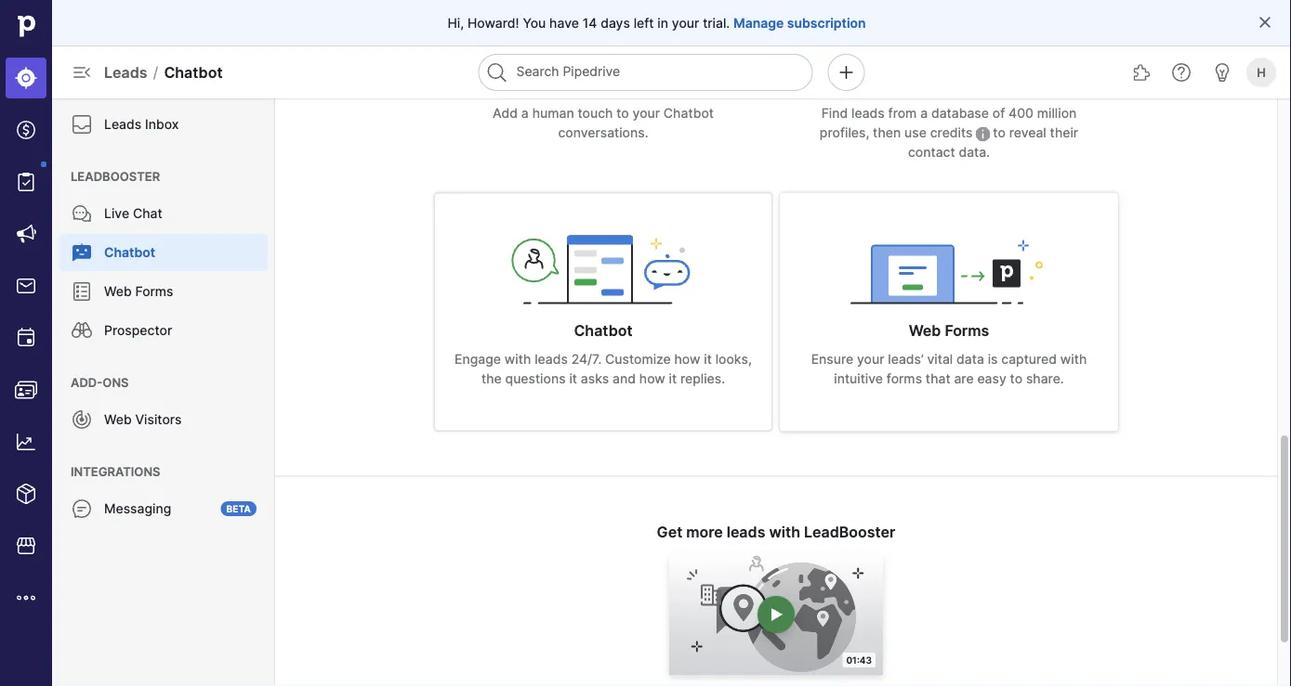 Task type: locate. For each thing, give the bounding box(es) containing it.
leads / chatbot
[[104, 63, 223, 81]]

web
[[104, 284, 132, 300], [909, 323, 941, 341], [104, 412, 132, 428]]

color primary image up data.
[[975, 127, 990, 142]]

with
[[505, 352, 531, 368], [1060, 352, 1087, 368], [769, 524, 800, 542]]

0 horizontal spatial your
[[633, 106, 660, 122]]

to down of in the right top of the page
[[993, 125, 1006, 141]]

get
[[657, 524, 682, 542]]

0 horizontal spatial how
[[639, 372, 665, 388]]

with right more
[[769, 524, 800, 542]]

web inside web visitors link
[[104, 412, 132, 428]]

color undefined image for live chat
[[71, 203, 93, 225]]

integrations
[[71, 465, 160, 479]]

0 vertical spatial leads
[[104, 63, 147, 81]]

0 horizontal spatial a
[[521, 106, 529, 122]]

your down search pipedrive field
[[633, 106, 660, 122]]

with up questions
[[505, 352, 531, 368]]

web up prospector
[[104, 284, 132, 300]]

to right 'touch'
[[616, 106, 629, 122]]

1 vertical spatial how
[[639, 372, 665, 388]]

0 horizontal spatial leadbooster
[[71, 169, 160, 184]]

web forms up prospector
[[104, 284, 173, 300]]

hi, howard! you have 14 days left in your  trial. manage subscription
[[447, 15, 866, 31]]

2 horizontal spatial it
[[704, 352, 712, 368]]

replies.
[[680, 372, 725, 388]]

1 vertical spatial web forms
[[909, 323, 989, 341]]

add a human touch to your chatbot conversations.
[[493, 106, 714, 141]]

quick help image
[[1170, 61, 1193, 84]]

0 vertical spatial color primary image
[[1258, 15, 1272, 30]]

color undefined image inside chatbot link
[[71, 242, 93, 264]]

web forms
[[104, 284, 173, 300], [909, 323, 989, 341]]

2 vertical spatial leads
[[727, 524, 765, 542]]

chat
[[133, 206, 162, 222]]

forms down chatbot menu item
[[135, 284, 173, 300]]

looks,
[[715, 352, 752, 368]]

0 horizontal spatial to
[[616, 106, 629, 122]]

web forms inside menu
[[104, 284, 173, 300]]

leads up questions
[[535, 352, 568, 368]]

leads left inbox
[[104, 117, 141, 132]]

color undefined image
[[15, 171, 37, 193], [71, 203, 93, 225], [71, 242, 93, 264], [71, 281, 93, 303], [71, 320, 93, 342], [71, 409, 93, 431], [71, 498, 93, 521]]

find leads from a database of 400 million profiles, then use credits
[[820, 106, 1077, 141]]

1 horizontal spatial leads
[[727, 524, 765, 542]]

color undefined image inside web forms link
[[71, 281, 93, 303]]

menu item
[[0, 52, 52, 104]]

color undefined image down 'add-'
[[71, 409, 93, 431]]

web for web visitors link on the bottom of page
[[104, 412, 132, 428]]

2 a from the left
[[920, 106, 928, 122]]

color undefined image right sales inbox image
[[71, 281, 93, 303]]

your
[[672, 15, 699, 31], [633, 106, 660, 122], [857, 352, 884, 368]]

color undefined image for web visitors
[[71, 409, 93, 431]]

leads
[[104, 63, 147, 81], [104, 117, 141, 132]]

a
[[521, 106, 529, 122], [920, 106, 928, 122]]

touch
[[578, 106, 613, 122]]

how down customize
[[639, 372, 665, 388]]

visitors
[[135, 412, 182, 428]]

1 horizontal spatial it
[[669, 372, 677, 388]]

leads up then
[[851, 106, 885, 122]]

chatbot link
[[59, 234, 268, 271]]

it
[[704, 352, 712, 368], [569, 372, 577, 388], [669, 372, 677, 388]]

have
[[549, 15, 579, 31]]

1 vertical spatial color primary image
[[975, 127, 990, 142]]

hi,
[[447, 15, 464, 31]]

it left asks
[[569, 372, 577, 388]]

2 vertical spatial to
[[1010, 372, 1023, 388]]

share.
[[1026, 372, 1064, 388]]

live chat link
[[59, 195, 268, 232]]

leads inside engage with leads 24/7. customize how it looks, the questions it asks and how it replies.
[[535, 352, 568, 368]]

0 horizontal spatial leads
[[535, 352, 568, 368]]

ensure
[[811, 352, 853, 368]]

their
[[1050, 125, 1078, 141]]

2 horizontal spatial with
[[1060, 352, 1087, 368]]

1 vertical spatial leads
[[535, 352, 568, 368]]

leadbooster inside menu
[[71, 169, 160, 184]]

1 horizontal spatial color primary image
[[1258, 15, 1272, 30]]

0 horizontal spatial forms
[[135, 284, 173, 300]]

the
[[481, 372, 502, 388]]

2 horizontal spatial to
[[1010, 372, 1023, 388]]

menu containing leads inbox
[[52, 99, 275, 687]]

a up the use
[[920, 106, 928, 122]]

1 horizontal spatial to
[[993, 125, 1006, 141]]

color undefined image right campaigns icon
[[71, 242, 93, 264]]

database
[[931, 106, 989, 122]]

howard!
[[467, 15, 519, 31]]

web up vital
[[909, 323, 941, 341]]

sales assistant image
[[1211, 61, 1233, 84]]

that
[[926, 372, 950, 388]]

400
[[1009, 106, 1034, 122]]

color undefined image down integrations
[[71, 498, 93, 521]]

leads right more
[[727, 524, 765, 542]]

0 vertical spatial leads
[[851, 106, 885, 122]]

to down captured
[[1010, 372, 1023, 388]]

chatbot right /
[[164, 63, 223, 81]]

to
[[616, 106, 629, 122], [993, 125, 1006, 141], [1010, 372, 1023, 388]]

leads for leads / chatbot
[[104, 63, 147, 81]]

your up intuitive
[[857, 352, 884, 368]]

engage
[[455, 352, 501, 368]]

prospector link
[[59, 312, 268, 349]]

0 vertical spatial your
[[672, 15, 699, 31]]

chatbot down live chat at the top
[[104, 245, 155, 261]]

your inside the ensure your leads' vital data is captured with intuitive forms that are easy to share.
[[857, 352, 884, 368]]

1 horizontal spatial how
[[674, 352, 700, 368]]

color undefined image for chatbot
[[71, 242, 93, 264]]

color primary image
[[1258, 15, 1272, 30], [975, 127, 990, 142]]

color undefined image left live
[[71, 203, 93, 225]]

2 leads from the top
[[104, 117, 141, 132]]

with inside engage with leads 24/7. customize how it looks, the questions it asks and how it replies.
[[505, 352, 531, 368]]

color undefined image up 'add-'
[[71, 320, 93, 342]]

chatbot down search pipedrive field
[[664, 106, 714, 122]]

profiles,
[[820, 125, 869, 141]]

is
[[988, 352, 998, 368]]

0 horizontal spatial with
[[505, 352, 531, 368]]

it up replies.
[[704, 352, 712, 368]]

inbox
[[145, 117, 179, 132]]

color primary image up 'h' at the top of page
[[1258, 15, 1272, 30]]

how up replies.
[[674, 352, 700, 368]]

forms
[[135, 284, 173, 300], [945, 323, 989, 341]]

leads inside "link"
[[104, 117, 141, 132]]

2 horizontal spatial leads
[[851, 106, 885, 122]]

color undefined image for web forms
[[71, 281, 93, 303]]

ensure your leads' vital data is captured with intuitive forms that are easy to share.
[[811, 352, 1087, 388]]

1 vertical spatial forms
[[945, 323, 989, 341]]

to reveal their contact data.
[[908, 125, 1078, 161]]

color undefined image inside web visitors link
[[71, 409, 93, 431]]

leadbooster
[[71, 169, 160, 184], [804, 524, 895, 542]]

vital
[[927, 352, 953, 368]]

1 vertical spatial your
[[633, 106, 660, 122]]

chatbot
[[164, 63, 223, 81], [664, 106, 714, 122], [104, 245, 155, 261], [574, 323, 633, 341]]

forms
[[887, 372, 922, 388]]

more image
[[15, 587, 37, 610]]

it left replies.
[[669, 372, 677, 388]]

your right in
[[672, 15, 699, 31]]

leads'
[[888, 352, 924, 368]]

24/7.
[[571, 352, 602, 368]]

color undefined image inside live chat link
[[71, 203, 93, 225]]

a right add
[[521, 106, 529, 122]]

0 vertical spatial how
[[674, 352, 700, 368]]

customize
[[605, 352, 671, 368]]

deals image
[[15, 119, 37, 141]]

of
[[992, 106, 1005, 122]]

how
[[674, 352, 700, 368], [639, 372, 665, 388]]

leads for get more leads with leadbooster
[[727, 524, 765, 542]]

leads
[[851, 106, 885, 122], [535, 352, 568, 368], [727, 524, 765, 542]]

1 horizontal spatial a
[[920, 106, 928, 122]]

1 leads from the top
[[104, 63, 147, 81]]

2 vertical spatial your
[[857, 352, 884, 368]]

manage
[[733, 15, 784, 31]]

0 vertical spatial forms
[[135, 284, 173, 300]]

0 horizontal spatial web forms
[[104, 284, 173, 300]]

leads image
[[15, 67, 37, 89]]

0 vertical spatial web
[[104, 284, 132, 300]]

engage with leads 24/7. customize how it looks, the questions it asks and how it replies.
[[455, 352, 752, 388]]

find
[[821, 106, 848, 122]]

0 vertical spatial web forms
[[104, 284, 173, 300]]

1 vertical spatial leads
[[104, 117, 141, 132]]

0 vertical spatial leadbooster
[[71, 169, 160, 184]]

color undefined image up campaigns icon
[[15, 171, 37, 193]]

0 horizontal spatial color primary image
[[975, 127, 990, 142]]

use
[[904, 125, 927, 141]]

trial.
[[703, 15, 730, 31]]

quick add image
[[835, 61, 857, 84]]

1 vertical spatial to
[[993, 125, 1006, 141]]

campaigns image
[[15, 223, 37, 245]]

with inside the ensure your leads' vital data is captured with intuitive forms that are easy to share.
[[1060, 352, 1087, 368]]

leads left /
[[104, 63, 147, 81]]

1 a from the left
[[521, 106, 529, 122]]

with up share.
[[1060, 352, 1087, 368]]

web down ons
[[104, 412, 132, 428]]

/
[[153, 63, 158, 81]]

million
[[1037, 106, 1077, 122]]

1 vertical spatial leadbooster
[[804, 524, 895, 542]]

0 vertical spatial to
[[616, 106, 629, 122]]

forms up 'data'
[[945, 323, 989, 341]]

web visitors link
[[59, 402, 268, 439]]

ons
[[103, 376, 129, 390]]

2 vertical spatial web
[[104, 412, 132, 428]]

manage subscription link
[[733, 13, 866, 32]]

menu
[[0, 0, 52, 687], [52, 99, 275, 687]]

captured
[[1001, 352, 1057, 368]]

1 horizontal spatial with
[[769, 524, 800, 542]]

color undefined image inside prospector link
[[71, 320, 93, 342]]

web inside web forms link
[[104, 284, 132, 300]]

2 horizontal spatial your
[[857, 352, 884, 368]]

web forms up vital
[[909, 323, 989, 341]]



Task type: describe. For each thing, give the bounding box(es) containing it.
add
[[493, 106, 518, 122]]

web for web forms link
[[104, 284, 132, 300]]

credits
[[930, 125, 973, 141]]

chatbot up the "24/7."
[[574, 323, 633, 341]]

add-
[[71, 376, 103, 390]]

activities image
[[15, 327, 37, 349]]

contacts image
[[15, 379, 37, 402]]

chatbot inside add a human touch to your chatbot conversations.
[[664, 106, 714, 122]]

marketplace image
[[15, 535, 37, 558]]

web visitors
[[104, 412, 182, 428]]

forms inside menu
[[135, 284, 173, 300]]

1 vertical spatial web
[[909, 323, 941, 341]]

14
[[583, 15, 597, 31]]

prospector
[[104, 323, 172, 339]]

chatbot image
[[492, 231, 715, 306]]

leads for leads inbox
[[104, 117, 141, 132]]

easy
[[977, 372, 1006, 388]]

to inside add a human touch to your chatbot conversations.
[[616, 106, 629, 122]]

color undefined image for prospector
[[71, 320, 93, 342]]

color undefined image
[[71, 113, 93, 136]]

h
[[1257, 65, 1266, 79]]

web forms link
[[59, 273, 268, 310]]

products image
[[15, 483, 37, 506]]

days
[[601, 15, 630, 31]]

you
[[523, 15, 546, 31]]

messaging
[[104, 501, 171, 517]]

color undefined image for messaging
[[71, 498, 93, 521]]

data.
[[959, 145, 990, 161]]

in
[[657, 15, 668, 31]]

1 horizontal spatial your
[[672, 15, 699, 31]]

1 horizontal spatial forms
[[945, 323, 989, 341]]

menu toggle image
[[71, 61, 93, 84]]

leads inbox
[[104, 117, 179, 132]]

Search Pipedrive field
[[478, 54, 813, 91]]

1 horizontal spatial web forms
[[909, 323, 989, 341]]

home image
[[12, 12, 40, 40]]

h button
[[1243, 54, 1280, 91]]

leads for engage with leads 24/7. customize how it looks, the questions it asks and how it replies.
[[535, 352, 568, 368]]

insights image
[[15, 431, 37, 454]]

to inside the ensure your leads' vital data is captured with intuitive forms that are easy to share.
[[1010, 372, 1023, 388]]

web forms image
[[837, 231, 1061, 306]]

asks
[[581, 372, 609, 388]]

intuitive
[[834, 372, 883, 388]]

conversations.
[[558, 125, 648, 141]]

a inside find leads from a database of 400 million profiles, then use credits
[[920, 106, 928, 122]]

to inside to reveal their contact data.
[[993, 125, 1006, 141]]

0 horizontal spatial it
[[569, 372, 577, 388]]

get more leads with leadbooster
[[657, 524, 895, 542]]

from
[[888, 106, 917, 122]]

reveal
[[1009, 125, 1046, 141]]

more
[[686, 524, 723, 542]]

a inside add a human touch to your chatbot conversations.
[[521, 106, 529, 122]]

are
[[954, 372, 974, 388]]

chatbot inside menu item
[[104, 245, 155, 261]]

human
[[532, 106, 574, 122]]

leads inbox link
[[59, 106, 268, 143]]

live chat
[[104, 206, 162, 222]]

left
[[634, 15, 654, 31]]

sales inbox image
[[15, 275, 37, 297]]

leads inside find leads from a database of 400 million profiles, then use credits
[[851, 106, 885, 122]]

chatbot menu item
[[52, 234, 275, 271]]

subscription
[[787, 15, 866, 31]]

live
[[104, 206, 129, 222]]

and
[[613, 372, 636, 388]]

contact
[[908, 145, 955, 161]]

add-ons
[[71, 376, 129, 390]]

questions
[[505, 372, 566, 388]]

your inside add a human touch to your chatbot conversations.
[[633, 106, 660, 122]]

beta
[[226, 504, 251, 515]]

then
[[873, 125, 901, 141]]

1 horizontal spatial leadbooster
[[804, 524, 895, 542]]

data
[[957, 352, 984, 368]]



Task type: vqa. For each thing, say whether or not it's contained in the screenshot.
Leads / Chatbot at the left of the page
yes



